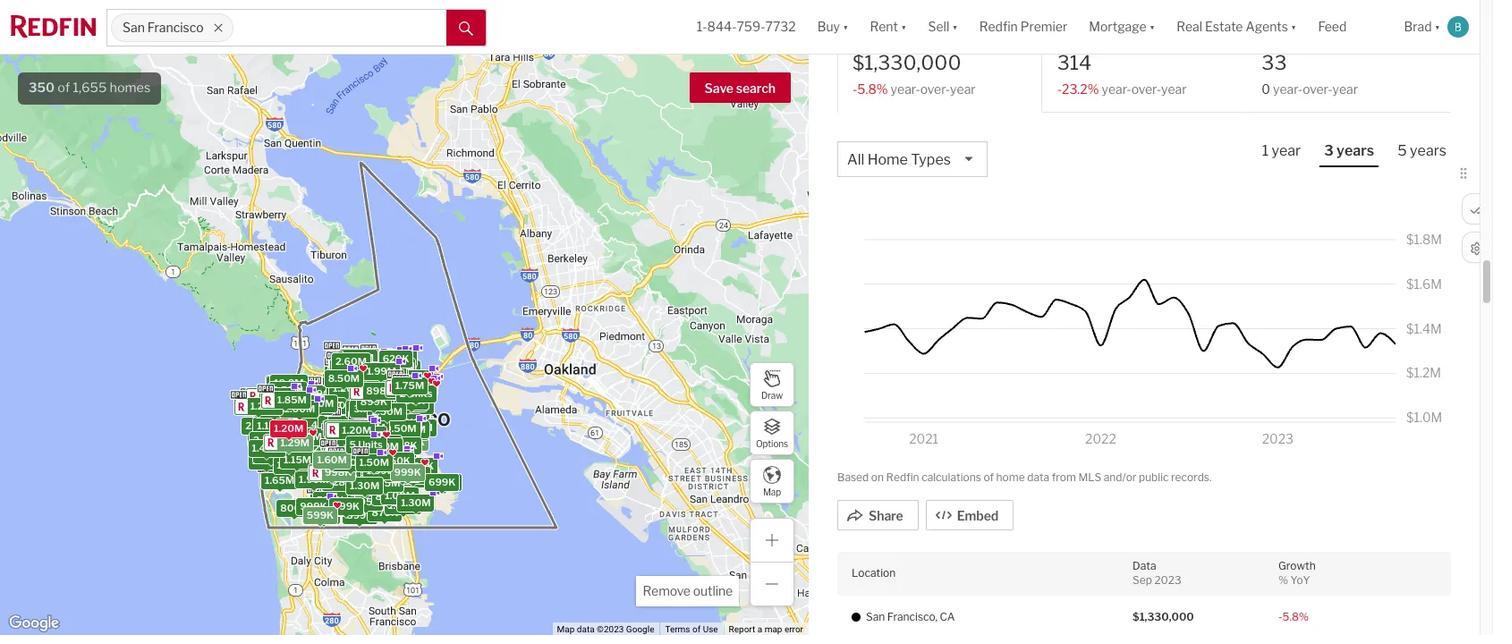 Task type: locate. For each thing, give the bounding box(es) containing it.
3 inside button
[[1325, 142, 1334, 159]]

2.40m down 3.10m
[[353, 445, 385, 457]]

redfin inside button
[[980, 19, 1018, 34]]

$1,330,000 down '2023'
[[1133, 610, 1194, 624]]

1 horizontal spatial map
[[763, 486, 781, 497]]

1 median from the left
[[853, 30, 897, 45]]

year- inside "median sale price $1,330,000 -5.8% year-over-year"
[[891, 81, 921, 96]]

median up 33 in the top of the page
[[1262, 30, 1305, 45]]

1.69m down "1.09m"
[[259, 448, 289, 460]]

map for map data ©2023 google
[[557, 625, 575, 635]]

0 horizontal spatial median
[[853, 30, 897, 45]]

1.85m down the 25.0m
[[277, 394, 307, 406]]

1.28m up 1.00m
[[384, 472, 413, 485]]

1.40m
[[362, 372, 392, 384], [330, 382, 360, 394], [268, 391, 298, 404], [393, 396, 423, 408], [374, 441, 403, 454], [252, 442, 282, 454], [352, 480, 381, 492]]

1 vertical spatial 750k
[[384, 454, 411, 467]]

▾ right agents
[[1291, 19, 1297, 34]]

4.25m up 1.38m
[[322, 426, 352, 439]]

median sale price $1,330,000 -5.8% year-over-year
[[853, 30, 976, 96]]

year- right 23.2% at the top right
[[1102, 81, 1132, 96]]

1 for 1
[[373, 378, 378, 391]]

real
[[1177, 19, 1203, 34]]

2 vertical spatial 550k
[[317, 494, 344, 506]]

1 vertical spatial 550k
[[370, 468, 397, 480]]

median
[[853, 30, 897, 45], [1262, 30, 1305, 45]]

699k
[[371, 369, 398, 381], [429, 476, 456, 488]]

1.35m
[[363, 370, 392, 382], [370, 373, 400, 386], [279, 387, 309, 400], [331, 397, 361, 410], [369, 437, 398, 450], [257, 448, 286, 460]]

redfin up share
[[886, 471, 920, 484]]

▾ for rent ▾
[[901, 19, 907, 34]]

1 horizontal spatial 3.60m
[[342, 352, 374, 364]]

1.45m
[[356, 409, 386, 421], [383, 434, 413, 446], [310, 452, 339, 464], [344, 454, 374, 466]]

5.8% down yoy
[[1283, 610, 1309, 624]]

995k
[[367, 370, 394, 383], [349, 492, 376, 504]]

year down price
[[950, 81, 976, 96]]

2.38m
[[386, 362, 417, 374]]

1 horizontal spatial 599k
[[340, 449, 367, 461]]

1 horizontal spatial $1,330,000
[[1133, 610, 1194, 624]]

550k
[[358, 362, 385, 374], [370, 468, 397, 480], [317, 494, 344, 506]]

848k
[[375, 490, 403, 503]]

san left francisco,
[[866, 610, 885, 624]]

1 horizontal spatial data
[[1027, 471, 1050, 484]]

1.69m down 2.55m
[[256, 396, 286, 409]]

- down %
[[1279, 610, 1283, 624]]

2 ▾ from the left
[[901, 19, 907, 34]]

save search
[[705, 81, 776, 96]]

1 vertical spatial san
[[866, 610, 885, 624]]

1 inside map region
[[373, 378, 378, 391]]

years left 5 years at the top of page
[[1337, 142, 1375, 159]]

- inside the # of homes sold 314 -23.2% year-over-year
[[1057, 81, 1062, 96]]

2.50m up 949k
[[371, 405, 403, 417]]

-
[[853, 81, 858, 96], [1057, 81, 1062, 96], [1279, 610, 1283, 624]]

5 inside map region
[[350, 438, 356, 450]]

1.79m
[[277, 459, 306, 471]]

data left from
[[1027, 471, 1050, 484]]

1 horizontal spatial 3.20m
[[342, 467, 373, 479]]

1 horizontal spatial 2.30m
[[374, 369, 405, 381]]

submit search image
[[459, 21, 473, 36]]

- down 314
[[1057, 81, 1062, 96]]

sell ▾ button
[[928, 0, 958, 54]]

599k down 4.60m
[[340, 449, 367, 461]]

1.43m down 759k
[[304, 418, 334, 431]]

1 vertical spatial 1.69m
[[259, 448, 289, 460]]

1 horizontal spatial 5
[[1398, 142, 1407, 159]]

0 horizontal spatial -
[[853, 81, 858, 96]]

feed
[[1318, 19, 1347, 34]]

mortgage ▾
[[1089, 19, 1155, 34]]

market
[[1357, 30, 1399, 45]]

1.43m down 2.70m
[[332, 373, 362, 386]]

5.8% down rent
[[858, 81, 888, 96]]

map down options
[[763, 486, 781, 497]]

5 inside 'button'
[[1398, 142, 1407, 159]]

year left 3 years
[[1272, 142, 1301, 159]]

1 vertical spatial 5.8%
[[1283, 610, 1309, 624]]

1 horizontal spatial 3.80m
[[346, 362, 377, 375]]

$1,330,000 down sale
[[853, 51, 962, 75]]

2.25m
[[331, 400, 362, 413]]

▾ right rent
[[901, 19, 907, 34]]

terms of use link
[[665, 625, 718, 635]]

0 vertical spatial 2.50m
[[350, 355, 381, 367]]

0 vertical spatial 1.95m
[[357, 369, 386, 382]]

3 right '1 year'
[[1325, 142, 1334, 159]]

0 vertical spatial on
[[1340, 30, 1355, 45]]

year down the days
[[1333, 81, 1359, 96]]

599k down 1.73m
[[307, 509, 334, 521]]

3.20m down 778k
[[305, 442, 336, 455]]

google image
[[4, 612, 64, 635]]

1 year- from the left
[[891, 81, 921, 96]]

year- for -
[[891, 81, 921, 96]]

0 vertical spatial 1.49m
[[368, 361, 398, 373]]

0 horizontal spatial 3.80m
[[309, 444, 340, 456]]

2.60m down 2.25m
[[338, 413, 369, 425]]

2 horizontal spatial year-
[[1273, 81, 1303, 96]]

865k
[[369, 372, 396, 385]]

1.48m down '890k'
[[388, 499, 418, 511]]

2 horizontal spatial -
[[1279, 610, 1283, 624]]

of right 350
[[58, 80, 70, 96]]

median for $1,330,000
[[853, 30, 897, 45]]

2.40m left "1.09m"
[[253, 433, 285, 446]]

report
[[729, 625, 756, 635]]

828k
[[326, 476, 353, 488]]

year down real
[[1162, 81, 1187, 96]]

real estate agents ▾
[[1177, 19, 1297, 34]]

0 horizontal spatial $1,330,000
[[853, 51, 962, 75]]

3.25m
[[327, 421, 357, 433]]

of left use
[[693, 625, 701, 635]]

0 vertical spatial data
[[1027, 471, 1050, 484]]

from
[[1052, 471, 1076, 484]]

google
[[626, 625, 655, 635]]

3 over- from the left
[[1303, 81, 1333, 96]]

1.09m
[[286, 428, 316, 440]]

2.74m
[[349, 442, 380, 454]]

880k
[[404, 461, 431, 474]]

over- inside the # of homes sold 314 -23.2% year-over-year
[[1132, 81, 1162, 96]]

0 vertical spatial 3.20m
[[305, 442, 336, 455]]

795k
[[371, 373, 397, 386], [349, 398, 376, 411]]

2 vertical spatial 749k
[[354, 420, 381, 432]]

3.60m
[[342, 352, 374, 364], [303, 448, 334, 460]]

0 horizontal spatial 1
[[373, 378, 378, 391]]

year- inside median days on market 33 0 year-over-year
[[1273, 81, 1303, 96]]

year- inside the # of homes sold 314 -23.2% year-over-year
[[1102, 81, 1132, 96]]

years inside 'button'
[[1410, 142, 1447, 159]]

year- down sale
[[891, 81, 921, 96]]

1 vertical spatial data
[[577, 625, 595, 635]]

median inside median days on market 33 0 year-over-year
[[1262, 30, 1305, 45]]

san francisco
[[123, 20, 204, 35]]

median inside "median sale price $1,330,000 -5.8% year-over-year"
[[853, 30, 897, 45]]

314
[[1057, 51, 1092, 75]]

2 median from the left
[[1262, 30, 1305, 45]]

on right the days
[[1340, 30, 1355, 45]]

1 horizontal spatial 1
[[1262, 142, 1269, 159]]

data left ©2023
[[577, 625, 595, 635]]

1 horizontal spatial years
[[1410, 142, 1447, 159]]

0 horizontal spatial 699k
[[371, 369, 398, 381]]

4 ▾ from the left
[[1150, 19, 1155, 34]]

4.25m down 2.70m
[[327, 374, 358, 387]]

0 vertical spatial redfin
[[980, 19, 1018, 34]]

0 vertical spatial 879k
[[350, 402, 376, 415]]

1.85m down 1.29m
[[285, 455, 315, 468]]

1 horizontal spatial median
[[1262, 30, 1305, 45]]

year inside median days on market 33 0 year-over-year
[[1333, 81, 1359, 96]]

1 vertical spatial 1
[[373, 378, 378, 391]]

over-
[[921, 81, 950, 96], [1132, 81, 1162, 96], [1303, 81, 1333, 96]]

save
[[705, 81, 734, 96]]

- down buy ▾ button
[[853, 81, 858, 96]]

675k
[[391, 375, 417, 388]]

3.60m down 2.53m
[[303, 448, 334, 460]]

year-
[[891, 81, 921, 96], [1102, 81, 1132, 96], [1273, 81, 1303, 96]]

0 vertical spatial 750k
[[369, 353, 396, 366]]

3 years button
[[1320, 141, 1379, 167]]

options
[[756, 438, 788, 449]]

1 vertical spatial 1.99m
[[280, 465, 310, 478]]

1 vertical spatial redfin
[[886, 471, 920, 484]]

san for san francisco
[[123, 20, 145, 35]]

1.50m
[[368, 353, 397, 366], [370, 358, 400, 371], [266, 400, 296, 412], [324, 406, 354, 418], [357, 432, 387, 445], [341, 433, 371, 446], [359, 456, 389, 469], [293, 461, 323, 473]]

929k
[[401, 460, 427, 473]]

over- for $1,330,000
[[921, 81, 950, 96]]

2.80m down 1.07m
[[330, 420, 362, 433]]

year inside the # of homes sold 314 -23.2% year-over-year
[[1162, 81, 1187, 96]]

▾ right brad
[[1435, 19, 1441, 34]]

0 vertical spatial $1,330,000
[[853, 51, 962, 75]]

1 horizontal spatial 699k
[[429, 476, 456, 488]]

1.28m up 3.10m
[[358, 415, 387, 428]]

years right 3 years
[[1410, 142, 1447, 159]]

629k
[[383, 352, 409, 365], [335, 448, 362, 461]]

6 ▾ from the left
[[1435, 19, 1441, 34]]

1 horizontal spatial -
[[1057, 81, 1062, 96]]

1 horizontal spatial redfin
[[980, 19, 1018, 34]]

4.30m
[[345, 415, 376, 428], [339, 430, 371, 443]]

remove san francisco image
[[213, 22, 223, 33]]

879k down 670k
[[350, 402, 376, 415]]

629k down 4.60m
[[335, 448, 362, 461]]

0 vertical spatial 599k
[[340, 449, 367, 461]]

over- inside "median sale price $1,330,000 -5.8% year-over-year"
[[921, 81, 950, 96]]

0 horizontal spatial over-
[[921, 81, 950, 96]]

2.00m
[[358, 351, 390, 364], [295, 388, 326, 400], [287, 388, 318, 401], [286, 394, 317, 406], [278, 398, 309, 410], [280, 399, 312, 411], [284, 402, 315, 414], [245, 419, 277, 432], [346, 420, 378, 433], [356, 431, 387, 444], [317, 448, 349, 461]]

560k
[[361, 376, 389, 389]]

0 vertical spatial 550k
[[358, 362, 385, 374]]

1 vertical spatial 1.43m
[[304, 418, 334, 431]]

0 horizontal spatial years
[[1337, 142, 1375, 159]]

1.59m
[[367, 464, 396, 477]]

0 horizontal spatial map
[[557, 625, 575, 635]]

mortgage ▾ button
[[1089, 0, 1155, 54]]

1 vertical spatial 3.80m
[[309, 444, 340, 456]]

0 vertical spatial 5
[[1398, 142, 1407, 159]]

map left ©2023
[[557, 625, 575, 635]]

0 vertical spatial 629k
[[383, 352, 409, 365]]

1 vertical spatial map
[[557, 625, 575, 635]]

1 vertical spatial 1.85m
[[285, 455, 315, 468]]

3.80m
[[346, 362, 377, 375], [309, 444, 340, 456]]

1 ▾ from the left
[[843, 19, 849, 34]]

map for map
[[763, 486, 781, 497]]

feed button
[[1308, 0, 1394, 54]]

1.80m down "1.62m"
[[403, 421, 433, 433]]

1.48m up '785k'
[[383, 352, 413, 364]]

of right #
[[1068, 30, 1080, 45]]

sell ▾ button
[[918, 0, 969, 54]]

redfin left premier
[[980, 19, 1018, 34]]

1 horizontal spatial over-
[[1132, 81, 1162, 96]]

1 vertical spatial 995k
[[349, 492, 376, 504]]

33
[[1262, 51, 1287, 75]]

over- inside median days on market 33 0 year-over-year
[[1303, 81, 1333, 96]]

2.40m up 778k
[[302, 398, 333, 411]]

brad ▾
[[1404, 19, 1441, 34]]

1 horizontal spatial on
[[1340, 30, 1355, 45]]

749k
[[391, 382, 417, 394], [328, 405, 355, 418], [354, 420, 381, 432]]

629k up '785k'
[[383, 352, 409, 365]]

1.43m
[[332, 373, 362, 386], [304, 418, 334, 431]]

3 ▾ from the left
[[952, 19, 958, 34]]

1.38m
[[336, 442, 365, 454]]

of for 1,655
[[58, 80, 70, 96]]

median left sale
[[853, 30, 897, 45]]

of for homes
[[1068, 30, 1080, 45]]

600k
[[325, 399, 353, 412]]

0 vertical spatial 1.43m
[[332, 373, 362, 386]]

1.80m up 759k
[[283, 386, 313, 398]]

0 vertical spatial 1.33m
[[356, 414, 385, 427]]

1 years from the left
[[1337, 142, 1375, 159]]

2.50m up the 2.90m
[[350, 355, 381, 367]]

1 horizontal spatial year-
[[1102, 81, 1132, 96]]

0 vertical spatial 5.8%
[[858, 81, 888, 96]]

years for 3 years
[[1337, 142, 1375, 159]]

▾ right the sell
[[952, 19, 958, 34]]

2.20m
[[393, 376, 424, 388], [354, 381, 385, 393], [349, 405, 380, 418], [353, 451, 384, 463], [370, 457, 401, 469]]

2.90m
[[347, 368, 378, 381]]

3 years
[[1325, 142, 1375, 159]]

879k
[[350, 402, 376, 415], [372, 506, 398, 518]]

0 horizontal spatial 2.30m
[[309, 419, 340, 431]]

sell ▾
[[928, 19, 958, 34]]

remove outline button
[[637, 576, 739, 607]]

- inside "median sale price $1,330,000 -5.8% year-over-year"
[[853, 81, 858, 96]]

over- down price
[[921, 81, 950, 96]]

1.85m
[[277, 394, 307, 406], [285, 455, 315, 468]]

days
[[1308, 30, 1337, 45]]

3.60m up the 2.90m
[[342, 352, 374, 364]]

1 inside button
[[1262, 142, 1269, 159]]

3 year- from the left
[[1273, 81, 1303, 96]]

2.80m down "1.62m"
[[395, 423, 426, 435]]

estate
[[1205, 19, 1243, 34]]

1.80m down 670k
[[351, 397, 381, 410]]

3.20m up 1.63m on the bottom of the page
[[342, 467, 373, 479]]

None search field
[[233, 10, 447, 46]]

4 units
[[367, 372, 401, 385]]

0 horizontal spatial on
[[871, 471, 884, 484]]

of inside the # of homes sold 314 -23.2% year-over-year
[[1068, 30, 1080, 45]]

0 vertical spatial 1.99m
[[367, 365, 396, 377]]

879k down 848k at the bottom
[[372, 506, 398, 518]]

898k
[[366, 384, 394, 397], [390, 439, 418, 451], [382, 474, 409, 487]]

francisco
[[148, 20, 204, 35]]

505k
[[373, 400, 400, 413]]

▾ right buy
[[843, 19, 849, 34]]

1.15m down 1.29m
[[284, 453, 311, 465]]

over- right 0 at the right of page
[[1303, 81, 1333, 96]]

map inside button
[[763, 486, 781, 497]]

2.80m
[[330, 420, 362, 433], [395, 423, 426, 435]]

san left francisco
[[123, 20, 145, 35]]

2.30m
[[374, 369, 405, 381], [309, 419, 340, 431]]

over- down sold
[[1132, 81, 1162, 96]]

25.0m
[[271, 378, 302, 391]]

2 year- from the left
[[1102, 81, 1132, 96]]

2 years from the left
[[1410, 142, 1447, 159]]

3 units
[[358, 366, 392, 379], [397, 375, 431, 387], [344, 416, 377, 428], [355, 447, 388, 459]]

1 over- from the left
[[921, 81, 950, 96]]

1.95m
[[357, 369, 386, 382], [347, 426, 376, 439]]

years inside button
[[1337, 142, 1375, 159]]

1.90m
[[381, 354, 411, 367], [349, 368, 379, 380], [402, 381, 432, 394], [309, 387, 339, 399], [363, 411, 393, 424], [360, 434, 390, 447], [369, 440, 399, 452], [314, 466, 344, 478], [299, 473, 329, 485]]

0 horizontal spatial 975k
[[347, 395, 373, 408]]

2 over- from the left
[[1132, 81, 1162, 96]]

1 vertical spatial 3.60m
[[303, 448, 334, 460]]

year- right 0 at the right of page
[[1273, 81, 1303, 96]]

on right based
[[871, 471, 884, 484]]

# of homes sold 314 -23.2% year-over-year
[[1057, 30, 1187, 96]]

▾ right mortgage
[[1150, 19, 1155, 34]]

2.60m up the 8.25m
[[336, 354, 367, 367]]

2.60m up 759k
[[312, 386, 343, 399]]

844-
[[707, 19, 737, 34]]

redfin premier button
[[969, 0, 1079, 54]]

890k
[[402, 472, 430, 485]]



Task type: vqa. For each thing, say whether or not it's contained in the screenshot.


Task type: describe. For each thing, give the bounding box(es) containing it.
yoy
[[1291, 574, 1311, 587]]

5 years
[[1398, 142, 1447, 159]]

1.62m
[[396, 404, 426, 417]]

median for 33
[[1262, 30, 1305, 45]]

0 horizontal spatial 1.99m
[[280, 465, 310, 478]]

19.8m
[[274, 377, 304, 389]]

2 horizontal spatial 2.40m
[[353, 445, 385, 457]]

978k
[[408, 380, 434, 392]]

1 horizontal spatial 1.99m
[[367, 365, 396, 377]]

1 for 1 year
[[1262, 142, 1269, 159]]

0 horizontal spatial 10.00m
[[269, 377, 306, 389]]

800k
[[280, 501, 308, 514]]

785k
[[378, 370, 404, 382]]

1 vertical spatial 629k
[[335, 448, 362, 461]]

all
[[847, 151, 865, 168]]

0 horizontal spatial 2.80m
[[330, 420, 362, 433]]

3.10m
[[353, 428, 383, 441]]

589k
[[369, 383, 397, 395]]

5 for 5 units
[[350, 438, 356, 450]]

840k
[[368, 444, 395, 457]]

rent
[[870, 19, 898, 34]]

years for 5 years
[[1410, 142, 1447, 159]]

438k
[[400, 384, 427, 396]]

data sep 2023
[[1133, 559, 1182, 587]]

remove
[[643, 583, 691, 599]]

0 horizontal spatial 3.60m
[[303, 448, 334, 460]]

2.48m
[[331, 375, 363, 388]]

save search button
[[690, 72, 791, 103]]

0 vertical spatial 1.69m
[[256, 396, 286, 409]]

and/or
[[1104, 471, 1137, 484]]

mortgage ▾ button
[[1079, 0, 1166, 54]]

#
[[1057, 30, 1065, 45]]

1 vertical spatial on
[[871, 471, 884, 484]]

$1,330,000 inside "median sale price $1,330,000 -5.8% year-over-year"
[[853, 51, 962, 75]]

redfin premier
[[980, 19, 1068, 34]]

records.
[[1171, 471, 1212, 484]]

draw button
[[750, 362, 795, 407]]

0 horizontal spatial data
[[577, 625, 595, 635]]

1 horizontal spatial 2.40m
[[302, 398, 333, 411]]

1-
[[697, 19, 708, 34]]

1 vertical spatial 599k
[[307, 509, 334, 521]]

price
[[928, 30, 960, 45]]

1 vertical spatial 795k
[[349, 398, 376, 411]]

595k
[[353, 496, 380, 508]]

0 vertical spatial 4.25m
[[327, 374, 358, 387]]

1 vertical spatial 1.95m
[[347, 426, 376, 439]]

all home types
[[847, 151, 951, 168]]

0 horizontal spatial 2.40m
[[253, 433, 285, 446]]

sep
[[1133, 574, 1152, 587]]

1.15m down '2.39m'
[[380, 394, 408, 407]]

error
[[785, 625, 804, 635]]

2.98m
[[332, 417, 363, 430]]

850k
[[386, 393, 413, 406]]

user photo image
[[1448, 16, 1469, 38]]

of for use
[[693, 625, 701, 635]]

growth
[[1279, 559, 1316, 573]]

2.53m
[[291, 430, 322, 442]]

23.2%
[[1062, 81, 1099, 96]]

home
[[868, 151, 908, 168]]

report a map error
[[729, 625, 804, 635]]

1.80m down 3.10m
[[354, 445, 384, 457]]

0 vertical spatial 4.30m
[[345, 415, 376, 428]]

1.15m down the 840k
[[372, 465, 399, 478]]

0 vertical spatial 1.05m
[[348, 359, 378, 372]]

-5.8%
[[1279, 610, 1309, 624]]

759-
[[737, 19, 766, 34]]

of left home
[[984, 471, 994, 484]]

0 horizontal spatial redfin
[[886, 471, 920, 484]]

5 for 5 years
[[1398, 142, 1407, 159]]

2 vertical spatial 1.05m
[[376, 425, 406, 438]]

types
[[911, 151, 951, 168]]

1 vertical spatial 1.05m
[[398, 377, 428, 390]]

sell
[[928, 19, 950, 34]]

1 vertical spatial 898k
[[390, 439, 418, 451]]

1 vertical spatial 1.49m
[[284, 454, 314, 467]]

over- for 33
[[1303, 81, 1333, 96]]

1 vertical spatial $1,330,000
[[1133, 610, 1194, 624]]

map data ©2023 google
[[557, 625, 655, 635]]

2023
[[1155, 574, 1182, 587]]

585k
[[372, 399, 399, 412]]

home
[[997, 471, 1025, 484]]

homes
[[110, 80, 151, 96]]

%
[[1279, 574, 1289, 587]]

1.29m
[[281, 436, 310, 449]]

0 vertical spatial 795k
[[371, 373, 397, 386]]

719k
[[295, 396, 320, 409]]

1.73m
[[317, 486, 346, 498]]

1 vertical spatial 699k
[[429, 476, 456, 488]]

1 vertical spatial 1.48m
[[388, 499, 418, 511]]

map region
[[0, 52, 934, 635]]

0 vertical spatial 1.28m
[[358, 415, 387, 428]]

1,655
[[73, 80, 107, 96]]

buy ▾ button
[[807, 0, 860, 54]]

1 horizontal spatial 2.80m
[[395, 423, 426, 435]]

0 vertical spatial 699k
[[371, 369, 398, 381]]

1 horizontal spatial 975k
[[379, 394, 406, 407]]

year inside button
[[1272, 142, 1301, 159]]

4
[[367, 372, 374, 385]]

1 year
[[1262, 142, 1301, 159]]

1 vertical spatial 4.25m
[[322, 426, 352, 439]]

725k
[[363, 386, 389, 399]]

3 down 2.38m
[[397, 375, 404, 387]]

0 vertical spatial 1.48m
[[383, 352, 413, 364]]

0 vertical spatial 995k
[[367, 370, 394, 383]]

on inside median days on market 33 0 year-over-year
[[1340, 30, 1355, 45]]

1.80m up 4
[[360, 359, 390, 371]]

draw
[[762, 390, 783, 400]]

san for san francisco, ca
[[866, 610, 885, 624]]

map
[[765, 625, 783, 635]]

2.60m down 2.55m
[[259, 402, 290, 414]]

1.53m
[[248, 397, 278, 410]]

1-844-759-7732
[[697, 19, 796, 34]]

1 vertical spatial 1.33m
[[341, 433, 371, 445]]

0 vertical spatial 898k
[[366, 384, 394, 397]]

2 vertical spatial 898k
[[382, 474, 409, 487]]

agents
[[1246, 19, 1289, 34]]

1 horizontal spatial 1.49m
[[368, 361, 398, 373]]

map button
[[750, 459, 795, 504]]

1 vertical spatial 4.30m
[[339, 430, 371, 443]]

0 vertical spatial 3.80m
[[346, 362, 377, 375]]

1 vertical spatial 3.20m
[[342, 467, 373, 479]]

▾ for mortgage ▾
[[1150, 19, 1155, 34]]

san francisco, ca
[[866, 610, 955, 624]]

5 ▾ from the left
[[1291, 19, 1297, 34]]

▾ for sell ▾
[[952, 19, 958, 34]]

remove outline
[[643, 583, 733, 599]]

rent ▾ button
[[860, 0, 918, 54]]

©2023
[[597, 625, 624, 635]]

2.55m
[[273, 383, 303, 396]]

1.00m
[[385, 489, 415, 502]]

5.8% inside "median sale price $1,330,000 -5.8% year-over-year"
[[858, 81, 888, 96]]

1 vertical spatial 749k
[[328, 405, 355, 418]]

year- for 33
[[1273, 81, 1303, 96]]

0 vertical spatial 1.85m
[[277, 394, 307, 406]]

a
[[758, 625, 763, 635]]

public
[[1139, 471, 1169, 484]]

0 horizontal spatial 3.20m
[[305, 442, 336, 455]]

350 of 1,655 homes
[[29, 80, 151, 96]]

terms
[[665, 625, 690, 635]]

1 vertical spatial 879k
[[372, 506, 398, 518]]

7732
[[766, 19, 796, 34]]

rent ▾ button
[[870, 0, 907, 54]]

1 horizontal spatial 5.8%
[[1283, 610, 1309, 624]]

search
[[736, 81, 776, 96]]

322k
[[356, 377, 382, 389]]

1 vertical spatial 2.50m
[[371, 405, 403, 417]]

1.15m up 4
[[360, 358, 388, 371]]

year inside "median sale price $1,330,000 -5.8% year-over-year"
[[950, 81, 976, 96]]

use
[[703, 625, 718, 635]]

premier
[[1021, 19, 1068, 34]]

1 vertical spatial 2.30m
[[309, 419, 340, 431]]

0 vertical spatial 3.60m
[[342, 352, 374, 364]]

▾ for buy ▾
[[843, 19, 849, 34]]

report a map error link
[[729, 625, 804, 635]]

3 left 4
[[358, 366, 365, 379]]

calculations
[[922, 471, 982, 484]]

1.93m
[[333, 373, 363, 385]]

3 down 4.60m
[[355, 447, 362, 459]]

3 down 2.25m
[[344, 416, 351, 428]]

buy ▾ button
[[818, 0, 849, 54]]

▾ for brad ▾
[[1435, 19, 1441, 34]]

1 vertical spatial 1.28m
[[384, 472, 413, 485]]

825k
[[307, 508, 333, 521]]

810k
[[311, 509, 337, 521]]

0 vertical spatial 749k
[[391, 382, 417, 394]]

4.65m
[[333, 354, 365, 367]]

949k
[[375, 418, 402, 430]]

buy ▾
[[818, 19, 849, 34]]

sale
[[900, 30, 926, 45]]

5 units
[[350, 438, 383, 450]]

1 horizontal spatial 10.00m
[[329, 368, 366, 381]]



